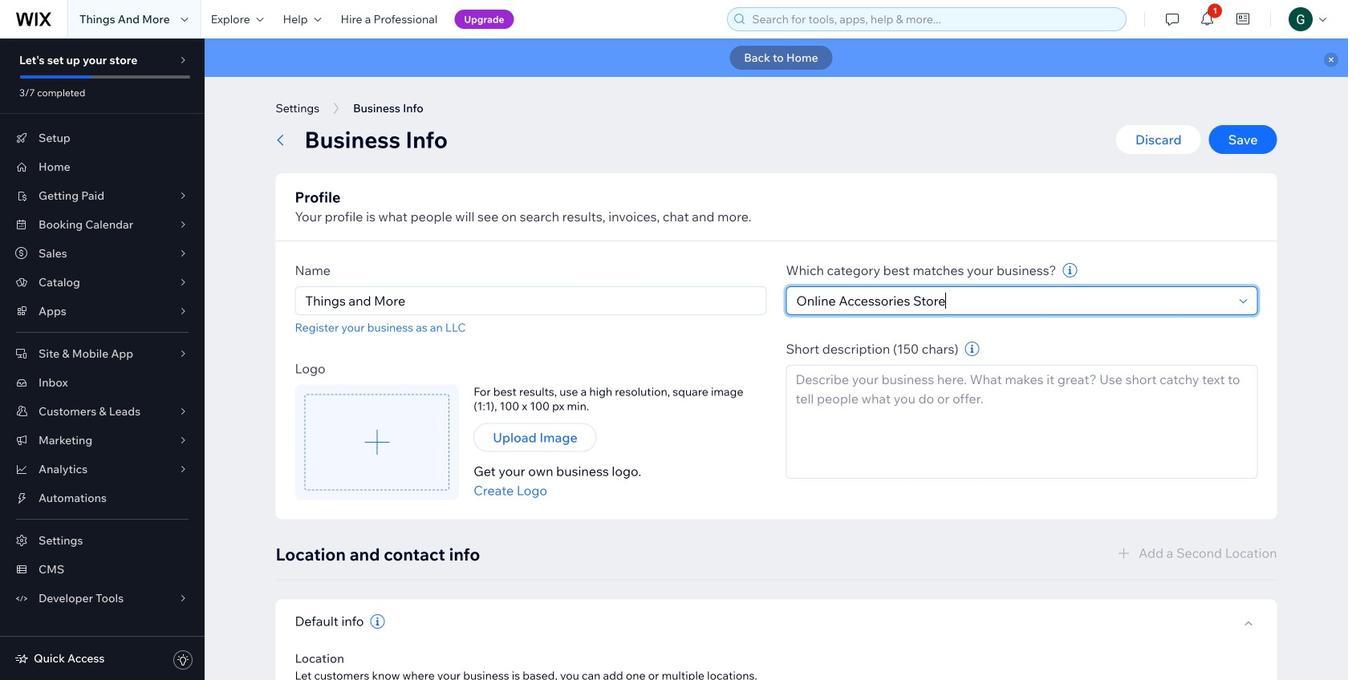 Task type: describe. For each thing, give the bounding box(es) containing it.
Search for tools, apps, help & more... field
[[747, 8, 1121, 30]]

Enter your business or website type field
[[792, 287, 1235, 315]]



Task type: vqa. For each thing, say whether or not it's contained in the screenshot.
Sidebar element
yes



Task type: locate. For each thing, give the bounding box(es) containing it.
alert
[[205, 39, 1348, 77]]

sidebar element
[[0, 39, 205, 681]]

Type your business name (e.g., Amy's Shoes) field
[[301, 287, 761, 315]]

Describe your business here. What makes it great? Use short catchy text to tell people what you do or offer. text field
[[786, 365, 1258, 479]]



